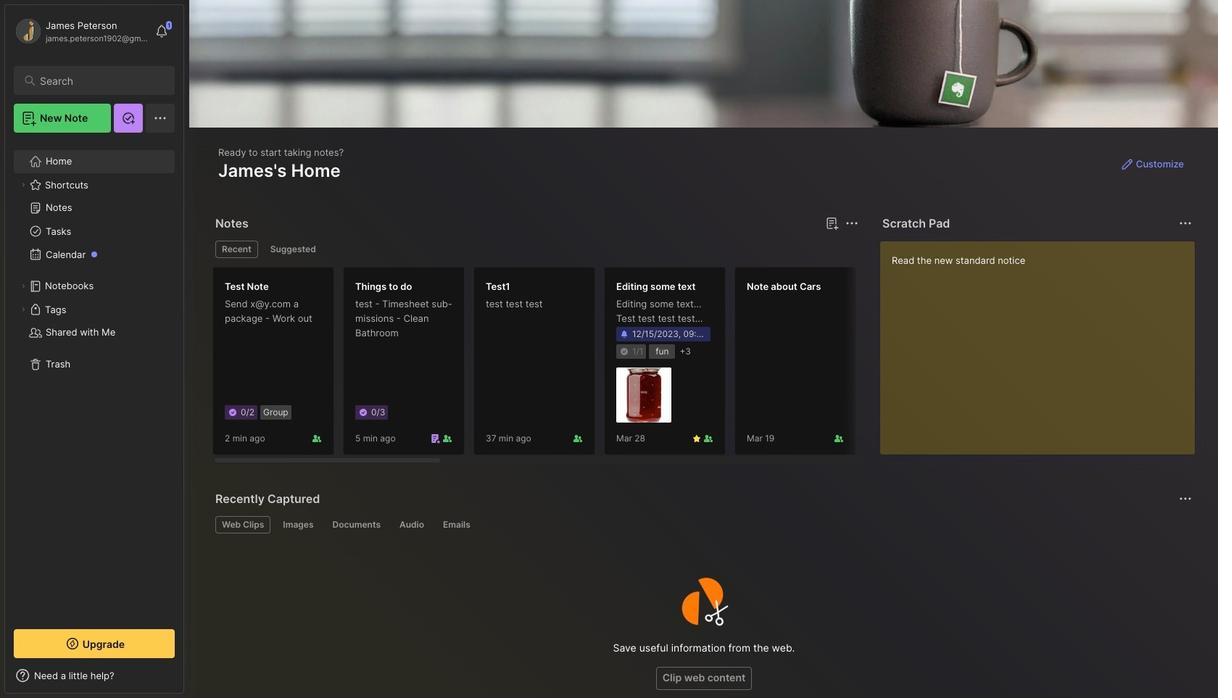 Task type: locate. For each thing, give the bounding box(es) containing it.
more actions image
[[1177, 215, 1195, 232]]

None search field
[[40, 72, 162, 89]]

Search text field
[[40, 74, 162, 88]]

tree
[[5, 141, 184, 617]]

1 vertical spatial tab list
[[215, 516, 1190, 534]]

tab
[[215, 241, 258, 258], [264, 241, 323, 258], [215, 516, 271, 534], [277, 516, 320, 534], [326, 516, 387, 534], [393, 516, 431, 534], [437, 516, 477, 534]]

tree inside main element
[[5, 141, 184, 617]]

0 vertical spatial more actions image
[[844, 215, 861, 232]]

click to collapse image
[[183, 672, 194, 689]]

row group
[[213, 267, 1219, 464]]

none search field inside main element
[[40, 72, 162, 89]]

tab list
[[215, 241, 857, 258], [215, 516, 1190, 534]]

More actions field
[[842, 213, 862, 234], [1176, 213, 1196, 234], [1176, 489, 1196, 509]]

0 vertical spatial tab list
[[215, 241, 857, 258]]

0 horizontal spatial more actions image
[[844, 215, 861, 232]]

more actions image
[[844, 215, 861, 232], [1177, 490, 1195, 508]]

thumbnail image
[[617, 368, 672, 423]]

1 horizontal spatial more actions image
[[1177, 490, 1195, 508]]



Task type: vqa. For each thing, say whether or not it's contained in the screenshot.
"AND"
no



Task type: describe. For each thing, give the bounding box(es) containing it.
Start writing… text field
[[892, 242, 1195, 443]]

main element
[[0, 0, 189, 698]]

2 tab list from the top
[[215, 516, 1190, 534]]

1 vertical spatial more actions image
[[1177, 490, 1195, 508]]

Account field
[[14, 17, 148, 46]]

1 tab list from the top
[[215, 241, 857, 258]]

expand notebooks image
[[19, 282, 28, 291]]

WHAT'S NEW field
[[5, 664, 184, 688]]

expand tags image
[[19, 305, 28, 314]]



